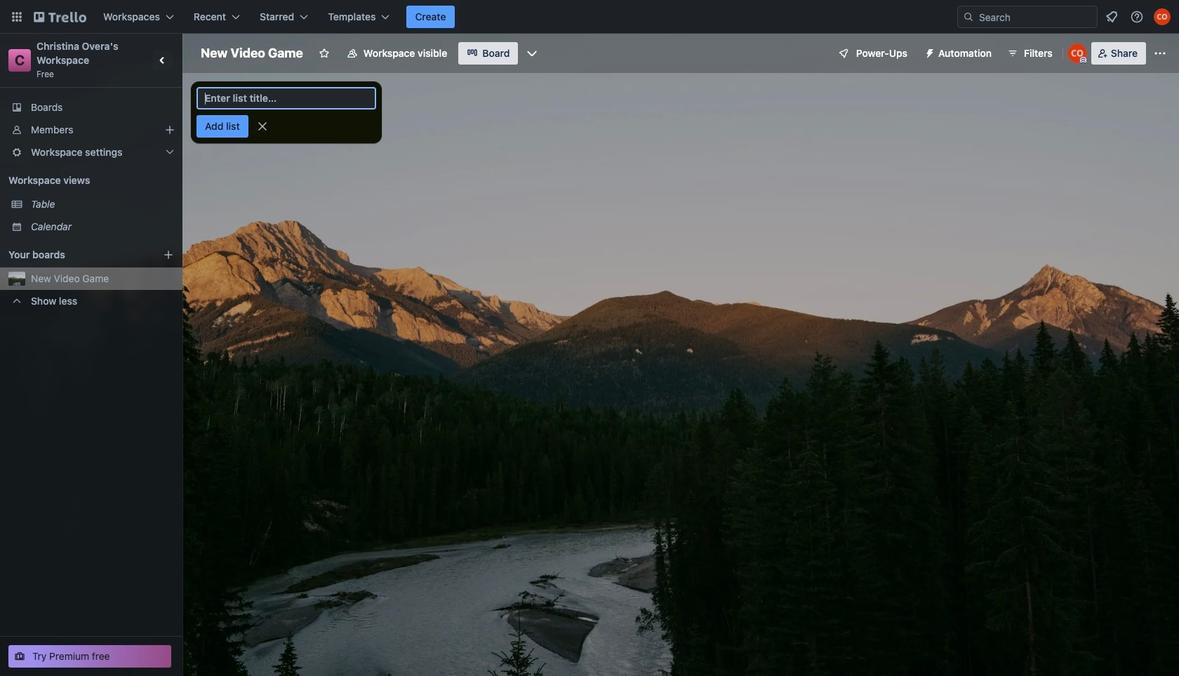 Task type: locate. For each thing, give the bounding box(es) containing it.
primary element
[[0, 0, 1180, 34]]

cancel list editing image
[[255, 119, 269, 133]]

back to home image
[[34, 6, 86, 28]]

show menu image
[[1154, 46, 1168, 60]]

workspace navigation collapse icon image
[[153, 51, 173, 70]]

christina overa (christinaovera) image
[[1068, 44, 1087, 63]]

Enter list title… text field
[[197, 87, 376, 110]]

add board image
[[163, 249, 174, 260]]

customize views image
[[525, 46, 539, 60]]

your boards with 1 items element
[[8, 246, 142, 263]]

star or unstar board image
[[319, 48, 330, 59]]

0 notifications image
[[1104, 8, 1121, 25]]



Task type: vqa. For each thing, say whether or not it's contained in the screenshot.
the top Custom Fields
no



Task type: describe. For each thing, give the bounding box(es) containing it.
christina overa (christinaovera) image
[[1154, 8, 1171, 25]]

search image
[[963, 11, 975, 22]]

this member is an admin of this board. image
[[1080, 57, 1087, 63]]

Board name text field
[[194, 42, 310, 65]]

Search field
[[975, 7, 1097, 27]]

sm image
[[919, 42, 939, 62]]

open information menu image
[[1130, 10, 1144, 24]]



